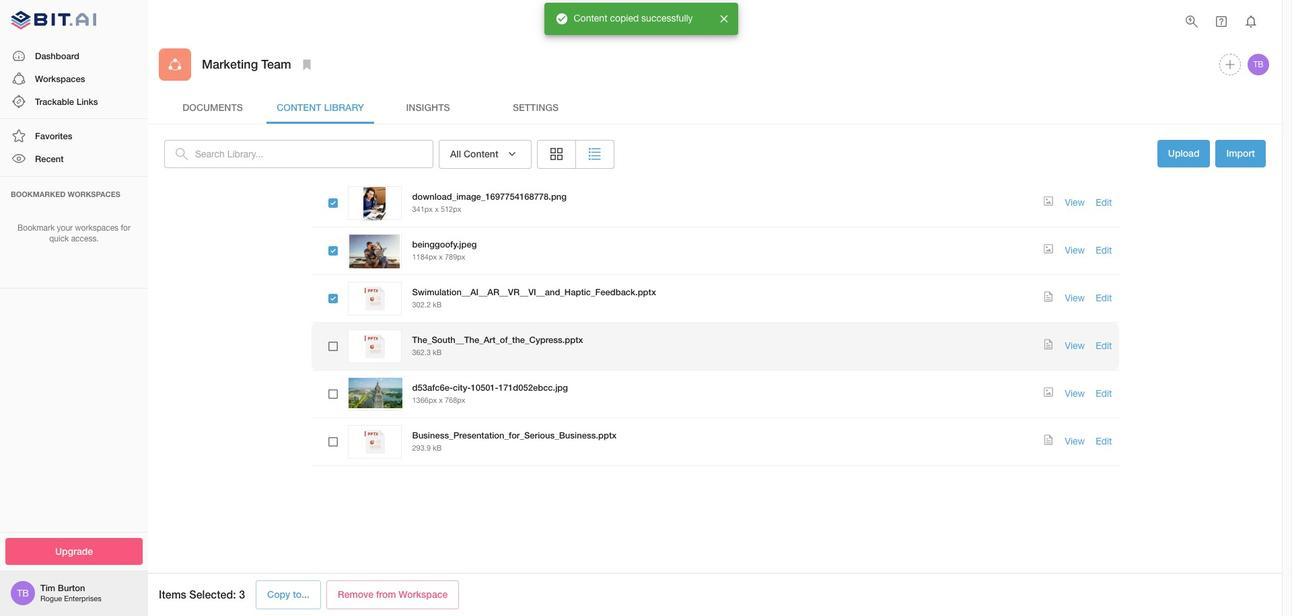 Task type: describe. For each thing, give the bounding box(es) containing it.
view link for d53afc6e-city-10501-171d052ebcc.jpg
[[1065, 388, 1085, 399]]

edit link for the_south__the_art_of_the_cypress.pptx
[[1096, 340, 1112, 351]]

download_image_1697754168778.png 341px x 512px
[[412, 191, 567, 213]]

favorites button
[[0, 125, 148, 148]]

x for beinggoofy.jpeg
[[439, 253, 443, 261]]

edit for swimulation__ai__ar__vr__vi__and_haptic_feedback.pptx
[[1096, 293, 1112, 303]]

bookmark your workspaces for quick access.
[[18, 223, 130, 244]]

1366px
[[412, 396, 437, 404]]

tim burton rogue enterprises
[[40, 583, 101, 603]]

business_presentation_for_serious_business.pptx
[[412, 430, 617, 441]]

293.9
[[412, 444, 431, 452]]

remove from workspace
[[338, 589, 448, 600]]

insights link
[[374, 92, 482, 124]]

content for content library
[[277, 101, 321, 113]]

bookmark image
[[299, 57, 315, 73]]

workspaces
[[35, 73, 85, 84]]

bookmarked
[[11, 189, 66, 198]]

recent
[[35, 154, 64, 164]]

bookmarked workspaces
[[11, 189, 120, 198]]

x for download_image_1697754168778.png
[[435, 205, 439, 213]]

dashboard
[[35, 50, 79, 61]]

remove from workspace button
[[326, 581, 459, 610]]

edit for beinggoofy.jpeg
[[1096, 245, 1112, 256]]

view link for swimulation__ai__ar__vr__vi__and_haptic_feedback.pptx
[[1065, 293, 1085, 303]]

all
[[450, 148, 461, 159]]

links
[[76, 96, 98, 107]]

dashboard button
[[0, 44, 148, 67]]

view for the_south__the_art_of_the_cypress.pptx
[[1065, 340, 1085, 351]]

to...
[[293, 589, 309, 600]]

341px
[[412, 205, 433, 213]]

marketing team
[[202, 57, 291, 72]]

302.2
[[412, 301, 431, 309]]

favorites
[[35, 131, 72, 141]]

kb for business_presentation_for_serious_business.pptx
[[433, 444, 442, 452]]

settings
[[513, 101, 559, 113]]

362.3
[[412, 348, 431, 357]]

content library
[[277, 101, 364, 113]]

copy
[[267, 589, 290, 600]]

upgrade
[[55, 545, 93, 557]]

789px
[[445, 253, 465, 261]]

edit link for business_presentation_for_serious_business.pptx
[[1096, 436, 1112, 447]]

view link for beinggoofy.jpeg
[[1065, 245, 1085, 256]]

1184px
[[412, 253, 437, 261]]

content copied successfully alert
[[544, 3, 738, 35]]

3
[[239, 588, 245, 601]]

all content button
[[439, 140, 531, 169]]

workspaces
[[75, 223, 119, 233]]

library
[[324, 101, 364, 113]]

city-
[[453, 382, 471, 393]]

edit for d53afc6e-city-10501-171d052ebcc.jpg
[[1096, 388, 1112, 399]]

d53afc6e-city-10501-171d052ebcc.jpg 1366px x 768px
[[412, 382, 568, 404]]

tb button
[[1246, 52, 1271, 77]]

recent button
[[0, 148, 148, 171]]

d53afc6e-
[[412, 382, 453, 393]]

workspace
[[399, 589, 448, 600]]

access.
[[71, 234, 99, 244]]

edit for business_presentation_for_serious_business.pptx
[[1096, 436, 1112, 447]]

upgrade button
[[5, 538, 143, 565]]

content library link
[[266, 92, 374, 124]]

trackable
[[35, 96, 74, 107]]

edit link for d53afc6e-city-10501-171d052ebcc.jpg
[[1096, 388, 1112, 399]]

1 vertical spatial tb
[[17, 588, 29, 599]]



Task type: vqa. For each thing, say whether or not it's contained in the screenshot.


Task type: locate. For each thing, give the bounding box(es) containing it.
view for download_image_1697754168778.png
[[1065, 197, 1085, 208]]

content inside button
[[464, 148, 498, 159]]

from
[[376, 589, 396, 600]]

import
[[1226, 147, 1255, 159]]

kb right 302.2
[[433, 301, 442, 309]]

selected:
[[189, 588, 236, 601]]

successfully
[[641, 13, 693, 24]]

2 edit from the top
[[1096, 245, 1112, 256]]

10501-
[[471, 382, 498, 393]]

3 edit from the top
[[1096, 293, 1112, 303]]

content left copied
[[574, 13, 607, 24]]

3 view link from the top
[[1065, 293, 1085, 303]]

1 view link from the top
[[1065, 197, 1085, 208]]

edit link for swimulation__ai__ar__vr__vi__and_haptic_feedback.pptx
[[1096, 293, 1112, 303]]

content
[[574, 13, 607, 24], [277, 101, 321, 113], [464, 148, 498, 159]]

workspaces
[[68, 189, 120, 198]]

4 edit link from the top
[[1096, 340, 1112, 351]]

0 horizontal spatial content
[[277, 101, 321, 113]]

2 kb from the top
[[433, 348, 442, 357]]

0 vertical spatial x
[[435, 205, 439, 213]]

all content
[[450, 148, 498, 159]]

upload
[[1168, 147, 1200, 159]]

settings link
[[482, 92, 590, 124]]

2 vertical spatial content
[[464, 148, 498, 159]]

tab list
[[159, 92, 1271, 124]]

trackable links button
[[0, 90, 148, 113]]

bookmark
[[18, 223, 55, 233]]

3 view from the top
[[1065, 293, 1085, 303]]

6 view from the top
[[1065, 436, 1085, 447]]

copy to...
[[267, 589, 309, 600]]

group
[[537, 140, 614, 169]]

5 view from the top
[[1065, 388, 1085, 399]]

x down beinggoofy.jpeg
[[439, 253, 443, 261]]

your
[[57, 223, 73, 233]]

x inside beinggoofy.jpeg 1184px x 789px
[[439, 253, 443, 261]]

kb
[[433, 301, 442, 309], [433, 348, 442, 357], [433, 444, 442, 452]]

1 horizontal spatial tb
[[1253, 60, 1264, 69]]

5 edit from the top
[[1096, 388, 1112, 399]]

0 vertical spatial tb
[[1253, 60, 1264, 69]]

view link for the_south__the_art_of_the_cypress.pptx
[[1065, 340, 1085, 351]]

2 edit link from the top
[[1096, 245, 1112, 256]]

1 edit link from the top
[[1096, 197, 1112, 208]]

view for d53afc6e-city-10501-171d052ebcc.jpg
[[1065, 388, 1085, 399]]

4 edit from the top
[[1096, 340, 1112, 351]]

view link
[[1065, 197, 1085, 208], [1065, 245, 1085, 256], [1065, 293, 1085, 303], [1065, 340, 1085, 351], [1065, 388, 1085, 399], [1065, 436, 1085, 447]]

workspaces button
[[0, 67, 148, 90]]

6 edit link from the top
[[1096, 436, 1112, 447]]

swimulation__ai__ar__vr__vi__and_haptic_feedback.pptx
[[412, 286, 656, 297]]

x left 768px
[[439, 396, 443, 404]]

0 vertical spatial kb
[[433, 301, 442, 309]]

x right 341px
[[435, 205, 439, 213]]

trackable links
[[35, 96, 98, 107]]

x inside d53afc6e-city-10501-171d052ebcc.jpg 1366px x 768px
[[439, 396, 443, 404]]

6 edit from the top
[[1096, 436, 1112, 447]]

5 view link from the top
[[1065, 388, 1085, 399]]

kb right 362.3 at the bottom of page
[[433, 348, 442, 357]]

2 vertical spatial kb
[[433, 444, 442, 452]]

documents
[[182, 101, 243, 113]]

marketing
[[202, 57, 258, 72]]

rogue
[[40, 595, 62, 603]]

3 edit link from the top
[[1096, 293, 1112, 303]]

the_south__the_art_of_the_cypress.pptx 362.3 kb
[[412, 334, 583, 357]]

171d052ebcc.jpg
[[498, 382, 568, 393]]

quick
[[49, 234, 69, 244]]

kb inside business_presentation_for_serious_business.pptx 293.9 kb
[[433, 444, 442, 452]]

content inside tab list
[[277, 101, 321, 113]]

remove
[[338, 589, 374, 600]]

3 kb from the top
[[433, 444, 442, 452]]

view
[[1065, 197, 1085, 208], [1065, 245, 1085, 256], [1065, 293, 1085, 303], [1065, 340, 1085, 351], [1065, 388, 1085, 399], [1065, 436, 1085, 447]]

tim
[[40, 583, 55, 594]]

1 horizontal spatial content
[[464, 148, 498, 159]]

kb for swimulation__ai__ar__vr__vi__and_haptic_feedback.pptx
[[433, 301, 442, 309]]

insights
[[406, 101, 450, 113]]

1 vertical spatial content
[[277, 101, 321, 113]]

1 kb from the top
[[433, 301, 442, 309]]

view for beinggoofy.jpeg
[[1065, 245, 1085, 256]]

business_presentation_for_serious_business.pptx 293.9 kb
[[412, 430, 617, 452]]

view for business_presentation_for_serious_business.pptx
[[1065, 436, 1085, 447]]

x inside download_image_1697754168778.png 341px x 512px
[[435, 205, 439, 213]]

for
[[121, 223, 130, 233]]

beinggoofy.jpeg
[[412, 239, 477, 249]]

swimulation__ai__ar__vr__vi__and_haptic_feedback.pptx 302.2 kb
[[412, 286, 656, 309]]

the_south__the_art_of_the_cypress.pptx
[[412, 334, 583, 345]]

view link for business_presentation_for_serious_business.pptx
[[1065, 436, 1085, 447]]

Search Library... search field
[[195, 140, 433, 168]]

content copied successfully
[[574, 13, 693, 24]]

kb inside the_south__the_art_of_the_cypress.pptx 362.3 kb
[[433, 348, 442, 357]]

view for swimulation__ai__ar__vr__vi__and_haptic_feedback.pptx
[[1065, 293, 1085, 303]]

team
[[261, 57, 291, 72]]

1 vertical spatial x
[[439, 253, 443, 261]]

0 vertical spatial content
[[574, 13, 607, 24]]

4 view link from the top
[[1065, 340, 1085, 351]]

kb inside swimulation__ai__ar__vr__vi__and_haptic_feedback.pptx 302.2 kb
[[433, 301, 442, 309]]

1 view from the top
[[1065, 197, 1085, 208]]

kb right 293.9
[[433, 444, 442, 452]]

copy to... button
[[256, 581, 321, 610]]

768px
[[445, 396, 465, 404]]

edit for download_image_1697754168778.png
[[1096, 197, 1112, 208]]

edit link for download_image_1697754168778.png
[[1096, 197, 1112, 208]]

content for content copied successfully
[[574, 13, 607, 24]]

beinggoofy.jpeg 1184px x 789px
[[412, 239, 477, 261]]

enterprises
[[64, 595, 101, 603]]

copied
[[610, 13, 639, 24]]

edit
[[1096, 197, 1112, 208], [1096, 245, 1112, 256], [1096, 293, 1112, 303], [1096, 340, 1112, 351], [1096, 388, 1112, 399], [1096, 436, 1112, 447]]

burton
[[58, 583, 85, 594]]

512px
[[441, 205, 461, 213]]

6 view link from the top
[[1065, 436, 1085, 447]]

upload button
[[1157, 140, 1210, 169], [1157, 140, 1210, 167]]

content right all at the left top of page
[[464, 148, 498, 159]]

kb for the_south__the_art_of_the_cypress.pptx
[[433, 348, 442, 357]]

2 vertical spatial x
[[439, 396, 443, 404]]

0 horizontal spatial tb
[[17, 588, 29, 599]]

2 view from the top
[[1065, 245, 1085, 256]]

tb inside button
[[1253, 60, 1264, 69]]

edit for the_south__the_art_of_the_cypress.pptx
[[1096, 340, 1112, 351]]

items selected: 3
[[159, 588, 245, 601]]

x
[[435, 205, 439, 213], [439, 253, 443, 261], [439, 396, 443, 404]]

content inside alert
[[574, 13, 607, 24]]

5 edit link from the top
[[1096, 388, 1112, 399]]

items
[[159, 588, 186, 601]]

1 vertical spatial kb
[[433, 348, 442, 357]]

import button
[[1216, 140, 1266, 167]]

2 view link from the top
[[1065, 245, 1085, 256]]

content down the bookmark icon
[[277, 101, 321, 113]]

1 edit from the top
[[1096, 197, 1112, 208]]

edit link
[[1096, 197, 1112, 208], [1096, 245, 1112, 256], [1096, 293, 1112, 303], [1096, 340, 1112, 351], [1096, 388, 1112, 399], [1096, 436, 1112, 447]]

tb
[[1253, 60, 1264, 69], [17, 588, 29, 599]]

tab list containing documents
[[159, 92, 1271, 124]]

documents link
[[159, 92, 266, 124]]

edit link for beinggoofy.jpeg
[[1096, 245, 1112, 256]]

view link for download_image_1697754168778.png
[[1065, 197, 1085, 208]]

4 view from the top
[[1065, 340, 1085, 351]]

2 horizontal spatial content
[[574, 13, 607, 24]]

download_image_1697754168778.png
[[412, 191, 567, 202]]



